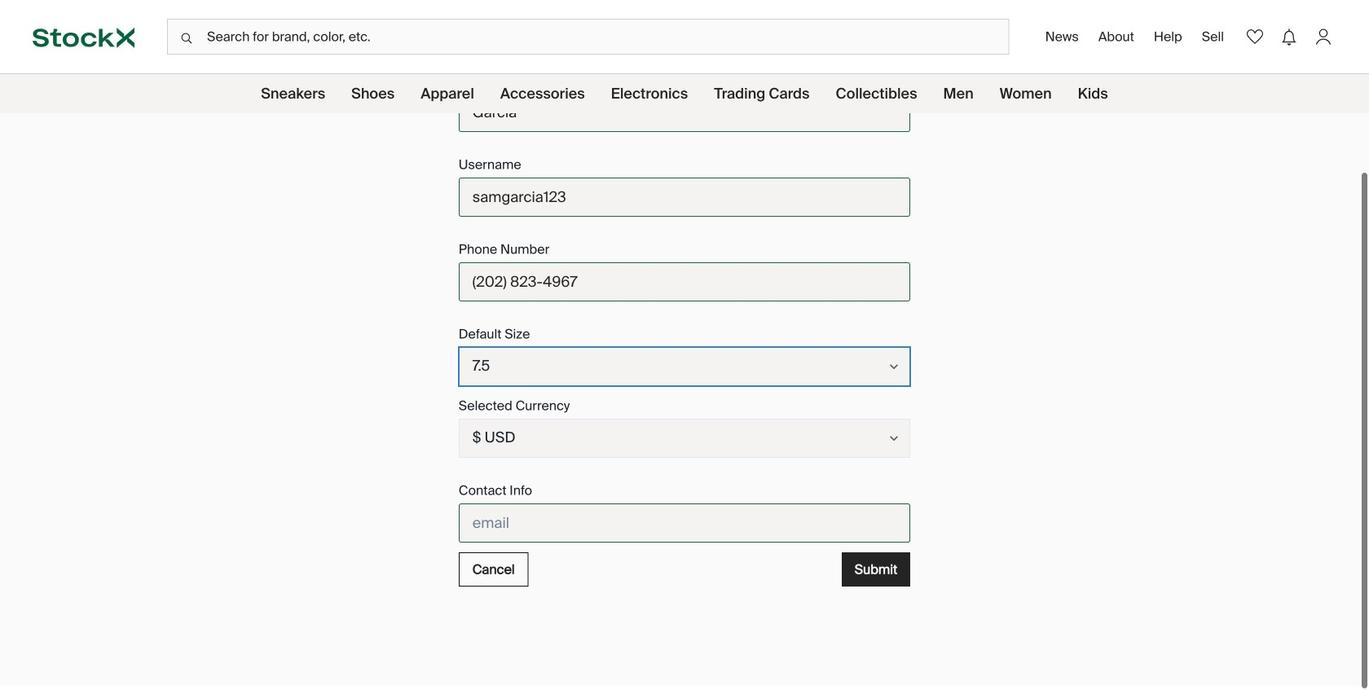 Task type: locate. For each thing, give the bounding box(es) containing it.
Username field
[[459, 178, 911, 217]]

my account image
[[1313, 25, 1336, 48]]

main content
[[0, 0, 1370, 687]]

Search... search field
[[167, 19, 1010, 55]]



Task type: vqa. For each thing, say whether or not it's contained in the screenshot.
THE AVG in the Avg Sale: $240
no



Task type: describe. For each thing, give the bounding box(es) containing it.
stockx logo image
[[33, 28, 135, 48]]

notification icon image
[[1278, 26, 1301, 49]]

product category switcher element
[[0, 74, 1370, 113]]

all favorites image
[[1244, 25, 1267, 48]]

Phone Number text field
[[459, 263, 911, 302]]

Last Name field
[[459, 93, 911, 132]]

email field
[[459, 504, 911, 543]]

First Name field
[[459, 21, 911, 60]]



